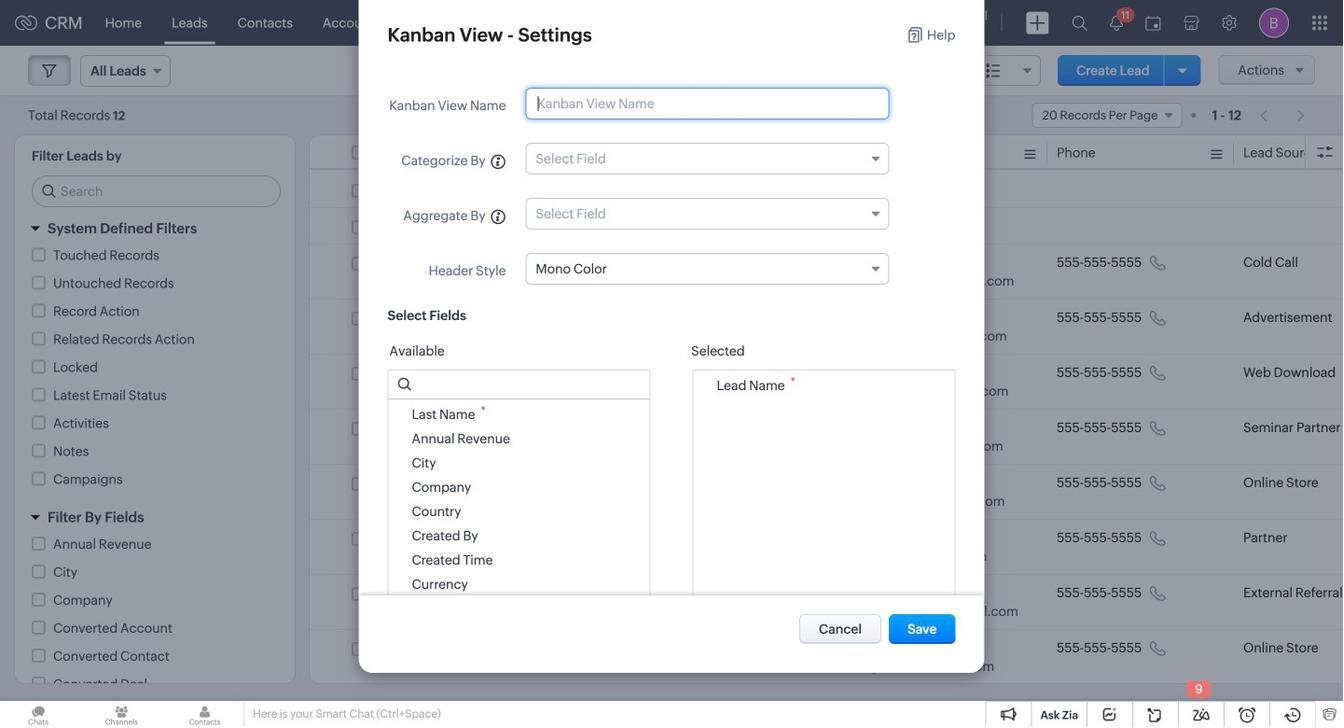 Task type: describe. For each thing, give the bounding box(es) containing it.
search element
[[1061, 0, 1099, 46]]

search image
[[1072, 15, 1088, 31]]

profile image
[[1260, 8, 1290, 38]]

contacts image
[[166, 701, 243, 727]]

signals element
[[1099, 0, 1135, 46]]

calendar image
[[1146, 15, 1162, 30]]

chats image
[[0, 701, 77, 727]]

channels image
[[83, 701, 160, 727]]

Search text field
[[33, 176, 280, 206]]

none text field inside left panel element
[[389, 371, 650, 399]]

profile element
[[1249, 0, 1301, 45]]



Task type: vqa. For each thing, say whether or not it's contained in the screenshot.
Shipping
no



Task type: locate. For each thing, give the bounding box(es) containing it.
logo image
[[15, 15, 37, 30]]

None field
[[526, 143, 890, 175], [526, 198, 890, 230], [526, 253, 890, 285], [526, 143, 890, 175], [526, 198, 890, 230], [526, 253, 890, 285]]

create menu element
[[1015, 0, 1061, 45]]

None text field
[[389, 371, 650, 399]]

left panel element
[[388, 370, 651, 715]]

navigation
[[1252, 102, 1316, 129]]

Kanban View Name text field
[[527, 89, 889, 119]]

row group
[[310, 172, 1344, 727]]

create menu image
[[1027, 12, 1050, 34]]



